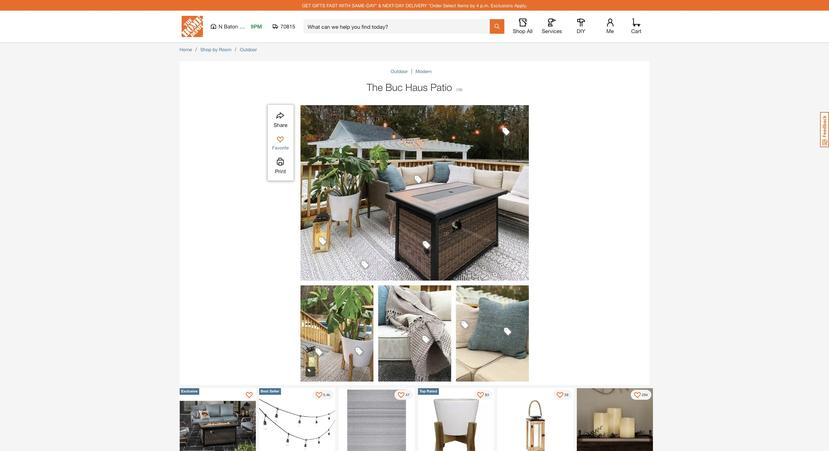 Task type: locate. For each thing, give the bounding box(es) containing it.
1 horizontal spatial shop
[[513, 28, 526, 34]]

the
[[367, 81, 383, 93]]

294
[[642, 393, 648, 397]]

1 horizontal spatial by
[[470, 2, 475, 8]]

diy
[[577, 28, 585, 34]]

What can we help you find today? search field
[[308, 20, 490, 33]]

display image
[[316, 393, 322, 399], [398, 393, 405, 399], [478, 393, 484, 399], [557, 393, 564, 399], [634, 393, 641, 399]]

294 button
[[631, 390, 651, 400]]

by left 'room'
[[213, 47, 218, 52]]

display image for 83
[[478, 393, 484, 399]]

gifts
[[312, 2, 325, 8]]

display image inside 5.4k dropdown button
[[316, 393, 322, 399]]

39
[[565, 393, 569, 397]]

corden 44.9 in. outdoor steel propane black gas fire pit table image
[[180, 389, 256, 452]]

( 16 )
[[457, 87, 462, 92]]

icon image
[[305, 367, 311, 373]]

outdoor link right 'room'
[[240, 47, 257, 52]]

top
[[420, 389, 426, 394]]

with
[[339, 2, 351, 8]]

308003683 image
[[314, 347, 324, 358]]

the home depot logo image
[[182, 16, 203, 37]]

modern link
[[416, 69, 432, 74]]

0 vertical spatial outdoor link
[[240, 47, 257, 52]]

outdoor link up buc
[[391, 69, 409, 74]]

seller
[[270, 389, 279, 394]]

0 horizontal spatial outdoor
[[240, 47, 257, 52]]

display image for 294
[[634, 393, 641, 399]]

4 display image from the left
[[557, 393, 564, 399]]

display image inside 83 dropdown button
[[478, 393, 484, 399]]

shop inside button
[[513, 28, 526, 34]]

favorite button
[[272, 134, 289, 151]]

3 display image from the left
[[478, 393, 484, 399]]

display image left 294
[[634, 393, 641, 399]]

1 vertical spatial shop
[[200, 47, 211, 52]]

outdoor link
[[240, 47, 257, 52], [391, 69, 409, 74]]

70815
[[281, 23, 295, 29]]

services button
[[541, 19, 563, 34]]

home link
[[180, 47, 192, 52]]

outdoor up buc
[[391, 69, 408, 74]]

47
[[406, 393, 410, 397]]

0 horizontal spatial shop
[[200, 47, 211, 52]]

display image inside 47 dropdown button
[[398, 393, 405, 399]]

display image left 83
[[478, 393, 484, 399]]

the buc haus patio
[[367, 81, 452, 93]]

1 display image from the left
[[316, 393, 322, 399]]

5 display image from the left
[[634, 393, 641, 399]]

room
[[219, 47, 232, 52]]

(
[[457, 87, 458, 92]]

by
[[470, 2, 475, 8], [213, 47, 218, 52]]

fast
[[327, 2, 338, 8]]

display image for 47
[[398, 393, 405, 399]]

1 horizontal spatial outdoor
[[391, 69, 408, 74]]

0 horizontal spatial outdoor link
[[240, 47, 257, 52]]

outdoor right 'room'
[[240, 47, 257, 52]]

206726369 image
[[317, 236, 328, 247]]

0 vertical spatial shop
[[513, 28, 526, 34]]

get
[[302, 2, 311, 8]]

display image left 39
[[557, 393, 564, 399]]

home
[[180, 47, 192, 52]]

shop by room link
[[200, 47, 232, 52]]

5.4k
[[323, 393, 330, 397]]

rouge
[[240, 23, 255, 29]]

308172927 image
[[413, 174, 424, 185]]

0 horizontal spatial by
[[213, 47, 218, 52]]

1 vertical spatial outdoor
[[391, 69, 408, 74]]

rated
[[427, 389, 437, 394]]

me
[[607, 28, 614, 34]]

0 vertical spatial outdoor
[[240, 47, 257, 52]]

2 display image from the left
[[398, 393, 405, 399]]

display image inside 294 dropdown button
[[634, 393, 641, 399]]

cart link
[[629, 19, 644, 34]]

39 button
[[554, 390, 572, 400]]

shop
[[513, 28, 526, 34], [200, 47, 211, 52]]

316588847 image
[[421, 334, 432, 345]]

70815 button
[[273, 23, 295, 30]]

83
[[485, 393, 489, 397]]

shop by room
[[200, 47, 232, 52]]

same-
[[352, 2, 367, 8]]

rhapsody gray 8 ft. x 10 ft. indoor/outdoor patio area rug image
[[339, 389, 415, 452]]

all
[[527, 28, 533, 34]]

shop left all
[[513, 28, 526, 34]]

n
[[219, 23, 223, 29]]

select
[[443, 2, 456, 8]]

shop for shop all
[[513, 28, 526, 34]]

83 button
[[474, 390, 492, 400]]

outdoor
[[240, 47, 257, 52], [391, 69, 408, 74]]

display image inside 39 dropdown button
[[557, 393, 564, 399]]

day
[[395, 2, 404, 8]]

display image left 47 in the bottom of the page
[[398, 393, 405, 399]]

share button
[[268, 110, 293, 129]]

1 vertical spatial by
[[213, 47, 218, 52]]

319986572 image
[[421, 240, 432, 250]]

by left 4
[[470, 2, 475, 8]]

display image left 5.4k
[[316, 393, 322, 399]]

1 horizontal spatial outdoor link
[[391, 69, 409, 74]]

shop left 'room'
[[200, 47, 211, 52]]

print button
[[270, 157, 291, 175]]



Task type: describe. For each thing, give the bounding box(es) containing it.
5.4k button
[[312, 390, 334, 400]]

24-light 48 ft. indoor/outdoor string light with s14 single filament led bulbs image
[[259, 389, 335, 452]]

313265614 image
[[503, 327, 513, 337]]

314426602 image
[[354, 346, 365, 357]]

display image
[[246, 393, 252, 399]]

shop all
[[513, 28, 533, 34]]

shop all button
[[512, 19, 534, 34]]

baton
[[224, 23, 238, 29]]

display image for 5.4k
[[316, 393, 322, 399]]

modern
[[416, 69, 432, 74]]

get gifts fast with same-day* & next-day delivery *order select items by 4 p.m. exclusions apply.
[[302, 2, 527, 8]]

favorite
[[272, 145, 289, 151]]

47 button
[[395, 390, 413, 400]]

day*
[[367, 2, 377, 8]]

314244414 image
[[460, 320, 470, 330]]

6 in. h white led flameless candle (3-pack) image
[[577, 389, 653, 452]]

outdoor for bottom outdoor link
[[391, 69, 408, 74]]

items
[[457, 2, 469, 8]]

best
[[261, 389, 269, 394]]

next-
[[383, 2, 395, 8]]

&
[[378, 2, 381, 8]]

312952479 image
[[360, 260, 370, 270]]

delivery
[[406, 2, 427, 8]]

)
[[462, 87, 462, 92]]

diy button
[[571, 19, 592, 34]]

services
[[542, 28, 562, 34]]

exclusive
[[181, 389, 198, 394]]

feedback link image
[[820, 112, 829, 148]]

9pm
[[251, 23, 262, 29]]

best seller
[[261, 389, 279, 394]]

shop for shop by room
[[200, 47, 211, 52]]

exclusions
[[491, 2, 513, 8]]

outdoor for top outdoor link
[[240, 47, 257, 52]]

n baton rouge
[[219, 23, 255, 29]]

310775242 image
[[501, 126, 512, 137]]

apply.
[[514, 2, 527, 8]]

p.m.
[[480, 2, 490, 8]]

14 in. wood and glass outdoor patio lantern with metal top image
[[497, 389, 574, 452]]

me button
[[600, 19, 621, 34]]

4
[[477, 2, 479, 8]]

*order
[[429, 2, 442, 8]]

16 in. shevlin large white resin planter (16 in. w x 19.9 in. h) with wood stand image
[[418, 389, 494, 452]]

16
[[458, 87, 462, 92]]

patio
[[431, 81, 452, 93]]

buc
[[386, 81, 403, 93]]

print
[[275, 168, 286, 174]]

0 vertical spatial by
[[470, 2, 475, 8]]

1 vertical spatial outdoor link
[[391, 69, 409, 74]]

share
[[274, 122, 287, 128]]

haus
[[406, 81, 428, 93]]

top rated
[[420, 389, 437, 394]]

background image
[[300, 105, 529, 382]]

cart
[[631, 28, 642, 34]]

display image for 39
[[557, 393, 564, 399]]



Task type: vqa. For each thing, say whether or not it's contained in the screenshot.
the left "Outdoor" link
yes



